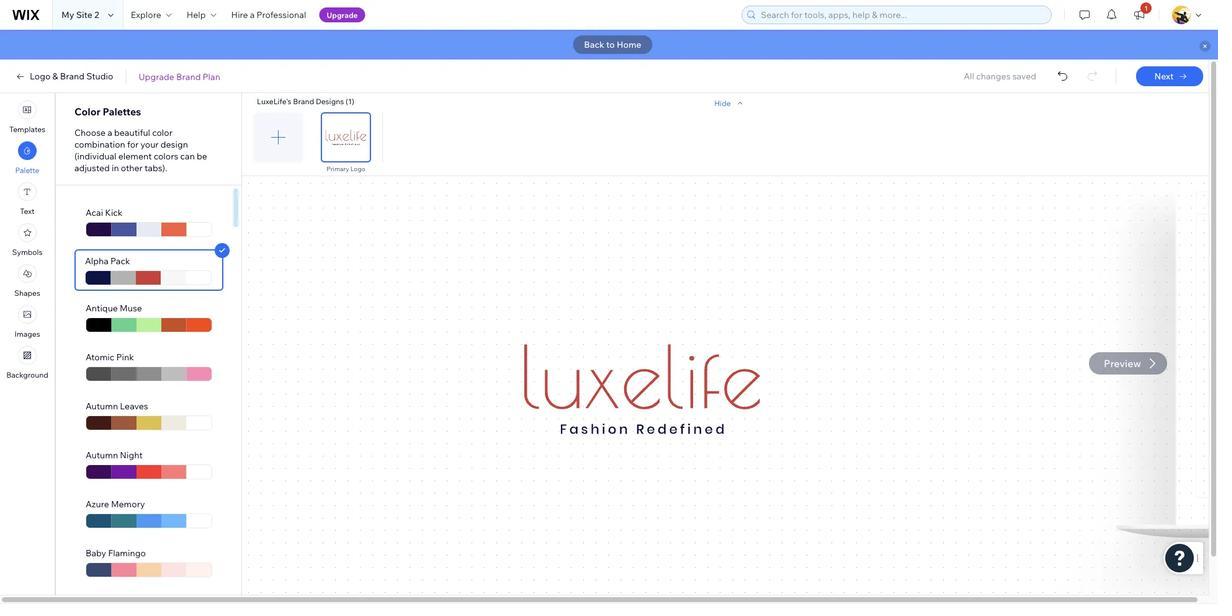 Task type: vqa. For each thing, say whether or not it's contained in the screenshot.
0
no



Task type: describe. For each thing, give the bounding box(es) containing it.
leaves
[[120, 401, 148, 412]]

memory
[[111, 499, 145, 510]]

templates
[[9, 125, 45, 134]]

baby
[[86, 548, 106, 559]]

templates button
[[9, 101, 45, 134]]

text button
[[18, 182, 37, 216]]

color palettes
[[74, 106, 141, 118]]

beautiful
[[114, 127, 150, 138]]

images
[[15, 330, 40, 339]]

design
[[161, 139, 188, 150]]

next button
[[1136, 66, 1203, 86]]

upgrade for upgrade
[[327, 10, 358, 20]]

your
[[141, 139, 159, 150]]

primary logo
[[327, 165, 365, 173]]

antique muse
[[86, 303, 142, 314]]

&
[[52, 71, 58, 82]]

back to home alert
[[0, 30, 1218, 60]]

palette button
[[15, 142, 39, 175]]

primary
[[327, 165, 349, 173]]

azure
[[86, 499, 109, 510]]

1 button
[[1126, 0, 1153, 30]]

brand inside button
[[60, 71, 84, 82]]

brand for luxelife's brand designs (1)
[[293, 97, 314, 106]]

be
[[197, 151, 207, 162]]

atomic pink
[[86, 352, 134, 363]]

pack
[[111, 256, 130, 267]]

tabs).
[[145, 163, 167, 173]]

pink
[[116, 352, 134, 363]]

upgrade brand plan
[[139, 71, 220, 82]]

upgrade for upgrade brand plan
[[139, 71, 174, 82]]

alpha
[[85, 256, 109, 267]]

combination
[[74, 139, 125, 150]]

colors
[[154, 151, 178, 162]]

color
[[152, 127, 173, 138]]

preview button
[[1089, 353, 1167, 375]]

antique
[[86, 303, 118, 314]]

2
[[94, 9, 99, 20]]

menu containing templates
[[0, 97, 55, 384]]

all
[[964, 71, 974, 82]]

flamingo
[[108, 548, 146, 559]]

my site 2
[[61, 9, 99, 20]]

background
[[6, 371, 48, 380]]

professional
[[257, 9, 306, 20]]

designs
[[316, 97, 344, 106]]

explore
[[131, 9, 161, 20]]

can
[[180, 151, 195, 162]]

hire a professional
[[231, 9, 306, 20]]

baby flamingo
[[86, 548, 146, 559]]

Search for tools, apps, help & more... field
[[757, 6, 1048, 24]]

alpha pack
[[85, 256, 130, 267]]

element
[[118, 151, 152, 162]]

upgrade button
[[319, 7, 365, 22]]

a for professional
[[250, 9, 255, 20]]

plan
[[203, 71, 220, 82]]

help button
[[179, 0, 224, 30]]

atomic
[[86, 352, 114, 363]]

color
[[74, 106, 101, 118]]



Task type: locate. For each thing, give the bounding box(es) containing it.
shapes
[[14, 289, 40, 298]]

autumn for autumn night
[[86, 450, 118, 461]]

a inside choose a beautiful color combination for your design (individual element colors can be adjusted in other tabs).
[[108, 127, 112, 138]]

brand
[[60, 71, 84, 82], [176, 71, 201, 82], [293, 97, 314, 106]]

brand left plan
[[176, 71, 201, 82]]

other
[[121, 163, 143, 173]]

1
[[1145, 4, 1148, 12]]

logo inside button
[[30, 71, 51, 82]]

1 horizontal spatial brand
[[176, 71, 201, 82]]

2 horizontal spatial brand
[[293, 97, 314, 106]]

0 vertical spatial logo
[[30, 71, 51, 82]]

back to home
[[584, 39, 642, 50]]

autumn left night
[[86, 450, 118, 461]]

1 autumn from the top
[[86, 401, 118, 412]]

brand right &
[[60, 71, 84, 82]]

1 vertical spatial logo
[[351, 165, 365, 173]]

1 vertical spatial upgrade
[[139, 71, 174, 82]]

hire
[[231, 9, 248, 20]]

upgrade up palettes
[[139, 71, 174, 82]]

brand inside 'button'
[[176, 71, 201, 82]]

a
[[250, 9, 255, 20], [108, 127, 112, 138]]

night
[[120, 450, 143, 461]]

muse
[[120, 303, 142, 314]]

0 horizontal spatial logo
[[30, 71, 51, 82]]

0 vertical spatial a
[[250, 9, 255, 20]]

1 horizontal spatial a
[[250, 9, 255, 20]]

a up the combination
[[108, 127, 112, 138]]

(individual
[[74, 151, 116, 162]]

0 vertical spatial upgrade
[[327, 10, 358, 20]]

0 vertical spatial autumn
[[86, 401, 118, 412]]

kick
[[105, 207, 123, 218]]

(1)
[[346, 97, 354, 106]]

hide
[[715, 98, 731, 108]]

upgrade inside 'button'
[[139, 71, 174, 82]]

1 horizontal spatial logo
[[351, 165, 365, 173]]

symbols button
[[12, 223, 42, 257]]

upgrade
[[327, 10, 358, 20], [139, 71, 174, 82]]

logo
[[30, 71, 51, 82], [351, 165, 365, 173]]

my
[[61, 9, 74, 20]]

2 autumn from the top
[[86, 450, 118, 461]]

all changes saved
[[964, 71, 1036, 82]]

acai kick
[[86, 207, 123, 218]]

images button
[[15, 305, 40, 339]]

a for beautiful
[[108, 127, 112, 138]]

studio
[[86, 71, 113, 82]]

autumn left leaves
[[86, 401, 118, 412]]

0 horizontal spatial upgrade
[[139, 71, 174, 82]]

background button
[[6, 346, 48, 380]]

choose a beautiful color combination for your design (individual element colors can be adjusted in other tabs).
[[74, 127, 207, 173]]

a right hire
[[250, 9, 255, 20]]

text
[[20, 207, 35, 216]]

for
[[127, 139, 139, 150]]

site
[[76, 9, 92, 20]]

symbols
[[12, 248, 42, 257]]

autumn night
[[86, 450, 143, 461]]

hide button
[[715, 97, 746, 109]]

autumn
[[86, 401, 118, 412], [86, 450, 118, 461]]

upgrade brand plan button
[[139, 71, 220, 82]]

1 vertical spatial autumn
[[86, 450, 118, 461]]

hire a professional link
[[224, 0, 314, 30]]

azure memory
[[86, 499, 145, 510]]

0 horizontal spatial a
[[108, 127, 112, 138]]

luxelife's
[[257, 97, 291, 106]]

logo left &
[[30, 71, 51, 82]]

saved
[[1013, 71, 1036, 82]]

adjusted
[[74, 163, 110, 173]]

autumn for autumn leaves
[[86, 401, 118, 412]]

1 vertical spatial a
[[108, 127, 112, 138]]

help
[[187, 9, 206, 20]]

changes
[[976, 71, 1011, 82]]

preview
[[1104, 357, 1141, 370]]

logo & brand studio
[[30, 71, 113, 82]]

in
[[112, 163, 119, 173]]

brand left designs on the left top
[[293, 97, 314, 106]]

autumn leaves
[[86, 401, 148, 412]]

back to home button
[[573, 35, 653, 54]]

choose
[[74, 127, 106, 138]]

logo & brand studio button
[[15, 71, 113, 82]]

palettes
[[103, 106, 141, 118]]

home
[[617, 39, 642, 50]]

brand for upgrade brand plan
[[176, 71, 201, 82]]

menu
[[0, 97, 55, 384]]

1 horizontal spatial upgrade
[[327, 10, 358, 20]]

to
[[606, 39, 615, 50]]

acai
[[86, 207, 103, 218]]

shapes button
[[14, 264, 40, 298]]

back
[[584, 39, 604, 50]]

0 horizontal spatial brand
[[60, 71, 84, 82]]

luxelife's brand designs (1)
[[257, 97, 354, 106]]

palette
[[15, 166, 39, 175]]

next
[[1155, 71, 1174, 82]]

upgrade right the professional
[[327, 10, 358, 20]]

logo right primary
[[351, 165, 365, 173]]

upgrade inside button
[[327, 10, 358, 20]]



